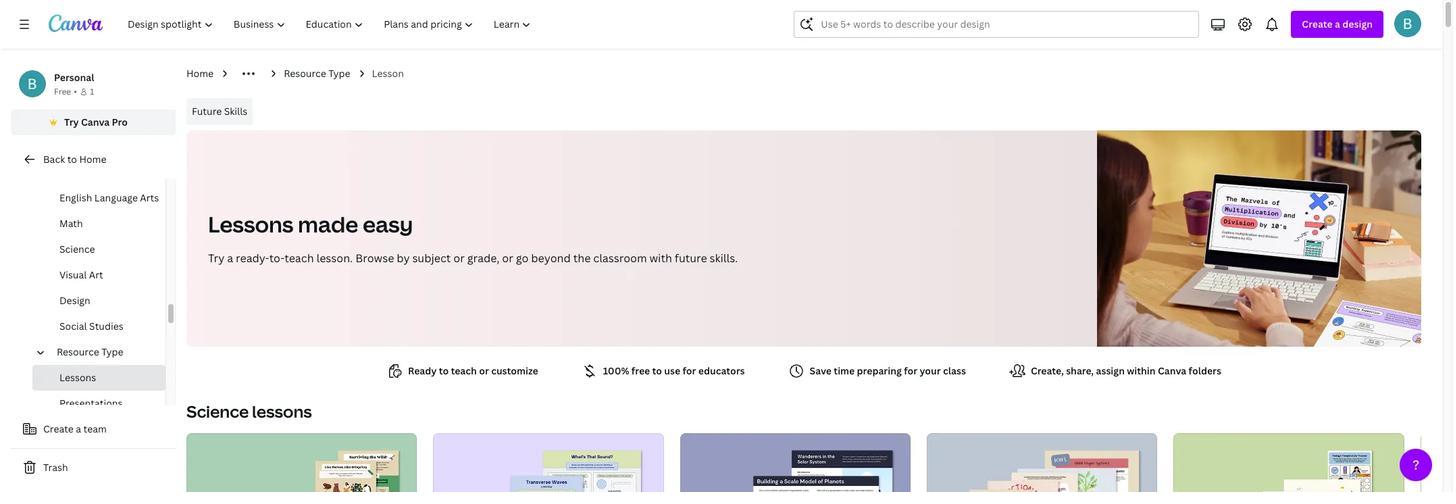 Task type: describe. For each thing, give the bounding box(es) containing it.
skills.
[[710, 251, 738, 266]]

customize
[[491, 364, 539, 377]]

free •
[[54, 86, 77, 97]]

within
[[1128, 364, 1156, 377]]

try canva pro
[[64, 116, 128, 128]]

science for science lessons
[[187, 400, 249, 422]]

2 horizontal spatial or
[[502, 251, 514, 266]]

back to home
[[43, 153, 106, 166]]

create a team button
[[11, 416, 176, 443]]

visual
[[59, 268, 87, 281]]

life cycles image
[[187, 433, 417, 492]]

use
[[665, 364, 681, 377]]

design
[[59, 294, 90, 307]]

1 horizontal spatial canva
[[1159, 364, 1187, 377]]

go
[[516, 251, 529, 266]]

create a design
[[1303, 18, 1373, 30]]

try canva pro button
[[11, 110, 176, 135]]

by
[[397, 251, 410, 266]]

future skills
[[192, 105, 248, 118]]

0 vertical spatial type
[[329, 67, 351, 80]]

pro
[[112, 116, 128, 128]]

trash
[[43, 461, 68, 474]]

plant and human body systems image
[[927, 433, 1158, 492]]

home link
[[187, 66, 214, 81]]

preparing
[[857, 364, 902, 377]]

class
[[944, 364, 967, 377]]

a for design
[[1336, 18, 1341, 30]]

lessons made easy
[[208, 210, 413, 239]]

time
[[834, 364, 855, 377]]

assign
[[1097, 364, 1125, 377]]

a for team
[[76, 422, 81, 435]]

save
[[810, 364, 832, 377]]

presentations link
[[32, 391, 166, 416]]

lessons for lessons
[[59, 371, 96, 384]]

create for create a design
[[1303, 18, 1333, 30]]

2 horizontal spatial to
[[653, 364, 662, 377]]

science for science
[[59, 243, 95, 256]]

language
[[94, 191, 138, 204]]

top level navigation element
[[119, 11, 543, 38]]

0 vertical spatial teach
[[285, 251, 314, 266]]

100%
[[603, 364, 630, 377]]

future skills link
[[187, 98, 253, 125]]

lesson.
[[317, 251, 353, 266]]

canva inside button
[[81, 116, 110, 128]]

social
[[59, 320, 87, 333]]

arts
[[140, 191, 159, 204]]

free
[[632, 364, 650, 377]]

back to home link
[[11, 146, 176, 173]]

design link
[[32, 288, 166, 314]]

create a team
[[43, 422, 107, 435]]

social studies link
[[32, 314, 166, 339]]

1 horizontal spatial or
[[479, 364, 489, 377]]

folders
[[1189, 364, 1222, 377]]

lessons for lessons made easy
[[208, 210, 294, 239]]

the solar system image
[[680, 433, 911, 492]]

save time preparing for your class
[[810, 364, 967, 377]]

to for ready
[[439, 364, 449, 377]]

ready
[[408, 364, 437, 377]]

2 for from the left
[[905, 364, 918, 377]]

to for back
[[67, 153, 77, 166]]

subject
[[57, 166, 92, 178]]

0 horizontal spatial or
[[454, 251, 465, 266]]

math
[[59, 217, 83, 230]]

team
[[83, 422, 107, 435]]

english language arts
[[59, 191, 159, 204]]



Task type: locate. For each thing, give the bounding box(es) containing it.
0 vertical spatial create
[[1303, 18, 1333, 30]]

design
[[1343, 18, 1373, 30]]

back
[[43, 153, 65, 166]]

1 vertical spatial try
[[208, 251, 225, 266]]

math link
[[32, 211, 166, 237]]

•
[[74, 86, 77, 97]]

teach left lesson.
[[285, 251, 314, 266]]

home down try canva pro button
[[79, 153, 106, 166]]

free
[[54, 86, 71, 97]]

or left go
[[502, 251, 514, 266]]

easy
[[363, 210, 413, 239]]

0 vertical spatial resource type
[[284, 67, 351, 80]]

or left customize
[[479, 364, 489, 377]]

home inside back to home link
[[79, 153, 106, 166]]

0 vertical spatial a
[[1336, 18, 1341, 30]]

subject
[[413, 251, 451, 266]]

to right ready
[[439, 364, 449, 377]]

0 horizontal spatial try
[[64, 116, 79, 128]]

your
[[920, 364, 941, 377]]

for right use
[[683, 364, 697, 377]]

teach right ready
[[451, 364, 477, 377]]

science up visual art in the bottom of the page
[[59, 243, 95, 256]]

0 horizontal spatial create
[[43, 422, 74, 435]]

create left design
[[1303, 18, 1333, 30]]

try a ready-to-teach lesson. browse by subject or grade, or go beyond the classroom with future skills.
[[208, 251, 738, 266]]

try down •
[[64, 116, 79, 128]]

a left design
[[1336, 18, 1341, 30]]

social studies
[[59, 320, 123, 333]]

1 horizontal spatial resource type
[[284, 67, 351, 80]]

resource type
[[284, 67, 351, 80], [57, 345, 123, 358]]

science lessons
[[187, 400, 312, 422]]

1 vertical spatial a
[[227, 251, 233, 266]]

lesson
[[372, 67, 404, 80]]

lessons
[[252, 400, 312, 422]]

grade,
[[468, 251, 500, 266]]

resource
[[284, 67, 326, 80], [57, 345, 99, 358]]

for left "your" in the bottom right of the page
[[905, 364, 918, 377]]

0 vertical spatial lessons
[[208, 210, 294, 239]]

0 horizontal spatial for
[[683, 364, 697, 377]]

earth's systems and spheres image
[[1421, 433, 1454, 492]]

home up future
[[187, 67, 214, 80]]

science link
[[32, 237, 166, 262]]

0 horizontal spatial to
[[67, 153, 77, 166]]

0 vertical spatial science
[[59, 243, 95, 256]]

or
[[454, 251, 465, 266], [502, 251, 514, 266], [479, 364, 489, 377]]

1 vertical spatial teach
[[451, 364, 477, 377]]

try for try a ready-to-teach lesson. browse by subject or grade, or go beyond the classroom with future skills.
[[208, 251, 225, 266]]

resource inside resource type button
[[57, 345, 99, 358]]

subject button
[[51, 160, 157, 185]]

canva left the pro
[[81, 116, 110, 128]]

science
[[59, 243, 95, 256], [187, 400, 249, 422]]

type left lesson
[[329, 67, 351, 80]]

a inside dropdown button
[[1336, 18, 1341, 30]]

0 vertical spatial resource
[[284, 67, 326, 80]]

0 horizontal spatial lessons
[[59, 371, 96, 384]]

1 horizontal spatial for
[[905, 364, 918, 377]]

a for ready-
[[227, 251, 233, 266]]

type inside resource type button
[[101, 345, 123, 358]]

1 vertical spatial lessons
[[59, 371, 96, 384]]

1 vertical spatial science
[[187, 400, 249, 422]]

0 horizontal spatial home
[[79, 153, 106, 166]]

1 horizontal spatial lessons
[[208, 210, 294, 239]]

for
[[683, 364, 697, 377], [905, 364, 918, 377]]

canva right the within
[[1159, 364, 1187, 377]]

0 horizontal spatial science
[[59, 243, 95, 256]]

1 vertical spatial create
[[43, 422, 74, 435]]

0 vertical spatial home
[[187, 67, 214, 80]]

try
[[64, 116, 79, 128], [208, 251, 225, 266]]

type
[[329, 67, 351, 80], [101, 345, 123, 358]]

0 horizontal spatial teach
[[285, 251, 314, 266]]

1 horizontal spatial type
[[329, 67, 351, 80]]

1 horizontal spatial try
[[208, 251, 225, 266]]

0 vertical spatial canva
[[81, 116, 110, 128]]

2 vertical spatial a
[[76, 422, 81, 435]]

art
[[89, 268, 103, 281]]

0 vertical spatial try
[[64, 116, 79, 128]]

create inside dropdown button
[[1303, 18, 1333, 30]]

2 horizontal spatial a
[[1336, 18, 1341, 30]]

brad klo image
[[1395, 10, 1422, 37]]

resource type down top level navigation element
[[284, 67, 351, 80]]

to left use
[[653, 364, 662, 377]]

create for create a team
[[43, 422, 74, 435]]

1 horizontal spatial teach
[[451, 364, 477, 377]]

made
[[298, 210, 358, 239]]

resource down top level navigation element
[[284, 67, 326, 80]]

to
[[67, 153, 77, 166], [439, 364, 449, 377], [653, 364, 662, 377]]

Search search field
[[822, 11, 1191, 37]]

try for try canva pro
[[64, 116, 79, 128]]

1 horizontal spatial a
[[227, 251, 233, 266]]

0 horizontal spatial resource type
[[57, 345, 123, 358]]

resource type inside button
[[57, 345, 123, 358]]

personal
[[54, 71, 94, 84]]

english
[[59, 191, 92, 204]]

1 vertical spatial canva
[[1159, 364, 1187, 377]]

1 vertical spatial home
[[79, 153, 106, 166]]

home
[[187, 67, 214, 80], [79, 153, 106, 166]]

ready to teach or customize
[[408, 364, 539, 377]]

resource type down 'social studies'
[[57, 345, 123, 358]]

1 vertical spatial resource type
[[57, 345, 123, 358]]

visual art link
[[32, 262, 166, 288]]

type down studies
[[101, 345, 123, 358]]

lessons up ready-
[[208, 210, 294, 239]]

a
[[1336, 18, 1341, 30], [227, 251, 233, 266], [76, 422, 81, 435]]

create, share, assign within canva folders
[[1031, 364, 1222, 377]]

None search field
[[794, 11, 1200, 38]]

beyond
[[531, 251, 571, 266]]

to-
[[269, 251, 285, 266]]

create,
[[1031, 364, 1064, 377]]

a inside button
[[76, 422, 81, 435]]

resource type button
[[51, 339, 157, 365]]

lessons up presentations
[[59, 371, 96, 384]]

create left team
[[43, 422, 74, 435]]

weather image
[[1174, 433, 1405, 492]]

with
[[650, 251, 672, 266]]

1 vertical spatial type
[[101, 345, 123, 358]]

visual art
[[59, 268, 103, 281]]

0 horizontal spatial canva
[[81, 116, 110, 128]]

a left team
[[76, 422, 81, 435]]

1 horizontal spatial resource
[[284, 67, 326, 80]]

studies
[[89, 320, 123, 333]]

1 horizontal spatial create
[[1303, 18, 1333, 30]]

lessons
[[208, 210, 294, 239], [59, 371, 96, 384]]

1
[[90, 86, 94, 97]]

0 horizontal spatial resource
[[57, 345, 99, 358]]

try left ready-
[[208, 251, 225, 266]]

1 horizontal spatial science
[[187, 400, 249, 422]]

to right back
[[67, 153, 77, 166]]

future
[[675, 251, 707, 266]]

0 horizontal spatial a
[[76, 422, 81, 435]]

a left ready-
[[227, 251, 233, 266]]

english language arts link
[[32, 185, 166, 211]]

1 horizontal spatial to
[[439, 364, 449, 377]]

introduction to waves image
[[433, 433, 664, 492]]

browse
[[356, 251, 394, 266]]

1 vertical spatial resource
[[57, 345, 99, 358]]

create inside button
[[43, 422, 74, 435]]

resource down social
[[57, 345, 99, 358]]

educators
[[699, 364, 745, 377]]

0 horizontal spatial type
[[101, 345, 123, 358]]

1 horizontal spatial home
[[187, 67, 214, 80]]

teach
[[285, 251, 314, 266], [451, 364, 477, 377]]

try inside button
[[64, 116, 79, 128]]

ready-
[[236, 251, 269, 266]]

create
[[1303, 18, 1333, 30], [43, 422, 74, 435]]

skills
[[224, 105, 248, 118]]

science left 'lessons'
[[187, 400, 249, 422]]

trash link
[[11, 454, 176, 481]]

the
[[574, 251, 591, 266]]

classroom
[[594, 251, 647, 266]]

1 for from the left
[[683, 364, 697, 377]]

100% free to use for educators
[[603, 364, 745, 377]]

canva
[[81, 116, 110, 128], [1159, 364, 1187, 377]]

presentations
[[59, 397, 123, 410]]

future
[[192, 105, 222, 118]]

create a design button
[[1292, 11, 1384, 38]]

share,
[[1067, 364, 1094, 377]]

or left 'grade,'
[[454, 251, 465, 266]]



Task type: vqa. For each thing, say whether or not it's contained in the screenshot.
the Try a ready-to-teach lesson. Browse by subject or grade, or go beyond the classroom with future skills.
yes



